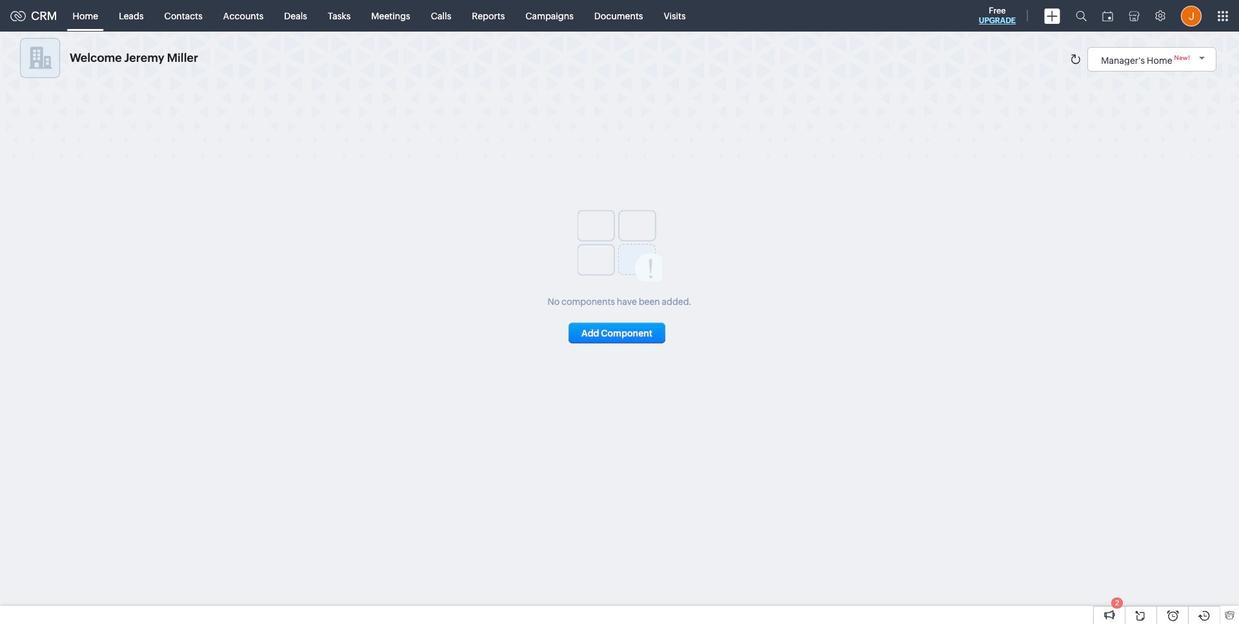 Task type: locate. For each thing, give the bounding box(es) containing it.
profile image
[[1181, 5, 1202, 26]]

logo image
[[10, 11, 26, 21]]

profile element
[[1173, 0, 1210, 31]]

search element
[[1068, 0, 1095, 32]]

search image
[[1076, 10, 1087, 21]]

calendar image
[[1102, 11, 1113, 21]]



Task type: describe. For each thing, give the bounding box(es) containing it.
create menu element
[[1037, 0, 1068, 31]]

create menu image
[[1044, 8, 1060, 24]]



Task type: vqa. For each thing, say whether or not it's contained in the screenshot.
logo
yes



